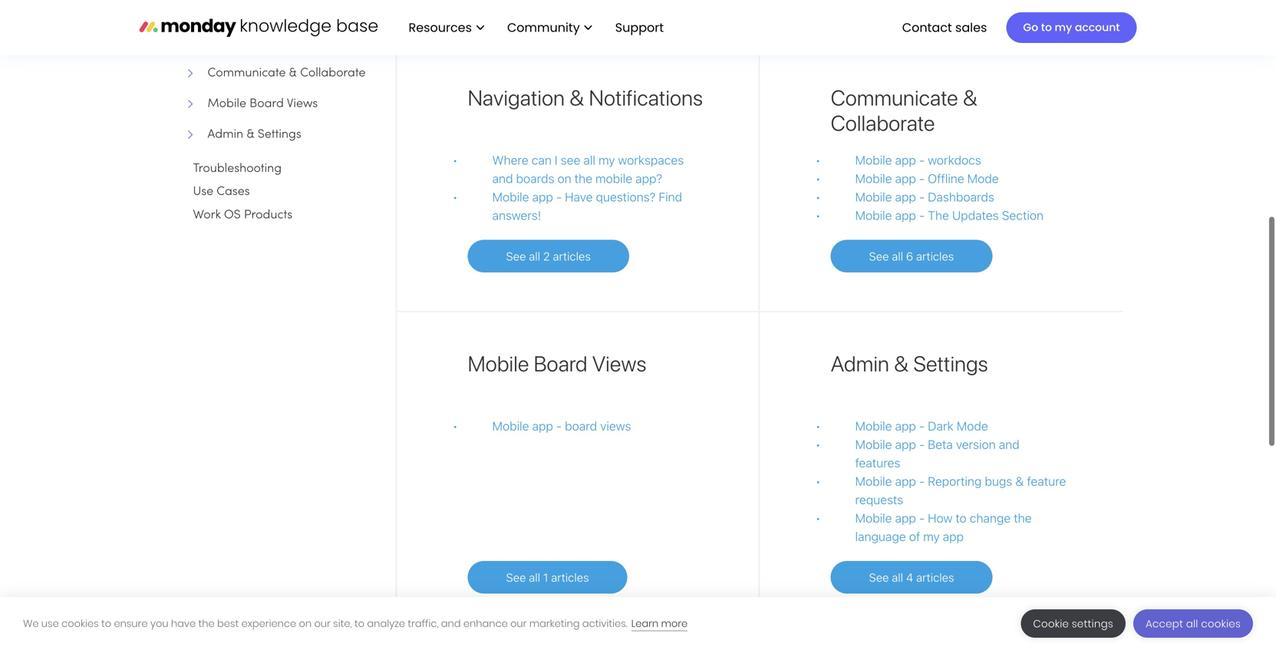 Task type: vqa. For each thing, say whether or not it's contained in the screenshot.
out
no



Task type: locate. For each thing, give the bounding box(es) containing it.
0 horizontal spatial collaborate
[[300, 68, 366, 79]]

communicate & collaborate down the monday.com logo
[[208, 68, 366, 79]]

app down boards
[[532, 190, 553, 204]]

navigation & notifications
[[208, 37, 350, 49], [468, 85, 703, 110]]

0 horizontal spatial our
[[314, 617, 331, 630]]

1 horizontal spatial communicate & collaborate link
[[831, 85, 978, 135]]

admin & settings for 'admin & settings' link to the top
[[208, 129, 301, 141]]

our left site,
[[314, 617, 331, 630]]

mobile app - beta version and features link
[[855, 435, 1068, 472]]

views
[[287, 98, 318, 110], [592, 351, 647, 376]]

admin & settings up troubleshooting
[[208, 129, 301, 141]]

where can i see all my workspaces and boards on the mobile app? link
[[492, 151, 703, 188]]

app left the on the right of page
[[895, 208, 916, 223]]

all
[[584, 153, 596, 167], [529, 249, 540, 263], [892, 249, 903, 263], [529, 571, 540, 584], [892, 571, 903, 584], [1186, 617, 1198, 631]]

0 vertical spatial communicate & collaborate link
[[192, 64, 386, 83]]

articles right 1
[[551, 571, 589, 584]]

cookies for all
[[1201, 617, 1241, 631]]

1 horizontal spatial the
[[575, 171, 593, 186]]

my right go
[[1055, 20, 1072, 35]]

0 vertical spatial and
[[492, 171, 513, 186]]

1 vertical spatial admin
[[831, 351, 889, 376]]

dialog
[[0, 597, 1276, 650]]

0 horizontal spatial navigation & notifications
[[208, 37, 350, 49]]

communicate & collaborate
[[208, 68, 366, 79], [831, 85, 978, 135]]

1 vertical spatial my
[[599, 153, 615, 167]]

app left dark
[[895, 419, 916, 433]]

1 vertical spatial the
[[1014, 511, 1032, 525]]

1 horizontal spatial my
[[923, 529, 940, 544]]

and right traffic,
[[441, 617, 461, 630]]

activities.
[[582, 617, 628, 630]]

communicate & collaborate link up workdocs
[[831, 85, 978, 135]]

1 horizontal spatial communicate
[[831, 85, 958, 110]]

best
[[217, 617, 239, 630]]

1 vertical spatial settings
[[913, 351, 988, 376]]

1 vertical spatial navigation & notifications
[[468, 85, 703, 110]]

the inside dialog
[[198, 617, 215, 630]]

board up troubleshooting
[[250, 98, 284, 110]]

resources link
[[401, 14, 492, 41]]

app inside where can i see all my workspaces and boards on the mobile app? mobile app - have questions? find answers!
[[532, 190, 553, 204]]

cookies inside button
[[1201, 617, 1241, 631]]

and down where on the left top of the page
[[492, 171, 513, 186]]

go
[[1023, 20, 1038, 35]]

0 vertical spatial communicate
[[208, 68, 286, 79]]

1 vertical spatial admin & settings
[[831, 351, 988, 376]]

1 horizontal spatial collaborate
[[831, 110, 935, 135]]

collaborate inside communicate & collaborate
[[831, 110, 935, 135]]

- left the board
[[556, 419, 562, 433]]

1 horizontal spatial mobile board views link
[[468, 351, 647, 376]]

2 our from the left
[[510, 617, 527, 630]]

feature
[[1027, 474, 1066, 488]]

see
[[561, 153, 580, 167]]

see left 1
[[506, 571, 526, 584]]

articles
[[553, 249, 591, 263], [916, 249, 954, 263], [551, 571, 589, 584], [916, 571, 954, 584]]

1 vertical spatial admin & settings link
[[831, 351, 988, 376]]

0 horizontal spatial admin & settings
[[208, 129, 301, 141]]

1 horizontal spatial mobile board views
[[468, 351, 647, 376]]

navigation
[[208, 37, 268, 49], [468, 85, 565, 110]]

0 vertical spatial on
[[558, 171, 572, 186]]

2 vertical spatial my
[[923, 529, 940, 544]]

0 horizontal spatial communicate & collaborate
[[208, 68, 366, 79]]

mobile app - dark mode mobile app - beta version and features mobile app - reporting bugs & feature requests mobile app - how to change the language of my app
[[855, 419, 1066, 544]]

0 vertical spatial my
[[1055, 20, 1072, 35]]

mobile board views for the bottom mobile board views link
[[468, 351, 647, 376]]

mobile board views up troubleshooting
[[208, 98, 318, 110]]

all right see
[[584, 153, 596, 167]]

articles right "4"
[[916, 571, 954, 584]]

enhance
[[463, 617, 508, 630]]

the up have
[[575, 171, 593, 186]]

board up the mobile app - board views
[[534, 351, 588, 376]]

1 horizontal spatial settings
[[913, 351, 988, 376]]

0 horizontal spatial settings
[[258, 129, 301, 141]]

bugs
[[985, 474, 1012, 488]]

1 vertical spatial communicate & collaborate link
[[831, 85, 978, 135]]

on down see
[[558, 171, 572, 186]]

mode down mobile app - workdocs link
[[968, 171, 999, 186]]

6
[[906, 249, 913, 263]]

to right go
[[1041, 20, 1052, 35]]

1 horizontal spatial communicate & collaborate
[[831, 85, 978, 135]]

mode
[[968, 171, 999, 186], [957, 419, 988, 433]]

mobile board views
[[208, 98, 318, 110], [468, 351, 647, 376]]

main element
[[393, 0, 1137, 55]]

communicate inside communicate & collaborate
[[831, 85, 958, 110]]

settings up troubleshooting
[[258, 129, 301, 141]]

see left 6
[[869, 249, 889, 263]]

1 vertical spatial mode
[[957, 419, 988, 433]]

0 horizontal spatial on
[[299, 617, 312, 630]]

list containing resources
[[393, 0, 676, 55]]

app left workdocs
[[895, 153, 916, 167]]

beta
[[928, 437, 953, 452]]

mobile app - dashboards link
[[855, 188, 1068, 206]]

account
[[1075, 20, 1120, 35]]

2 horizontal spatial my
[[1055, 20, 1072, 35]]

- left how
[[919, 511, 925, 525]]

0 vertical spatial admin & settings
[[208, 129, 301, 141]]

0 horizontal spatial views
[[287, 98, 318, 110]]

the left best
[[198, 617, 215, 630]]

all for navigation & notifications
[[529, 249, 540, 263]]

cookies right use
[[61, 617, 99, 630]]

communicate & collaborate link down the monday.com logo
[[192, 64, 386, 83]]

my inside main element
[[1055, 20, 1072, 35]]

- left the on the right of page
[[919, 208, 925, 223]]

and right 'version'
[[999, 437, 1020, 452]]

0 vertical spatial communicate & collaborate
[[208, 68, 366, 79]]

on
[[558, 171, 572, 186], [299, 617, 312, 630]]

- inside where can i see all my workspaces and boards on the mobile app? mobile app - have questions? find answers!
[[556, 190, 562, 204]]

see left "4"
[[869, 571, 889, 584]]

views for topmost mobile board views link
[[287, 98, 318, 110]]

the right the change
[[1014, 511, 1032, 525]]

1 cookies from the left
[[61, 617, 99, 630]]

answers!
[[492, 208, 541, 223]]

1 horizontal spatial notifications
[[589, 85, 703, 110]]

on inside dialog
[[299, 617, 312, 630]]

articles right 6
[[916, 249, 954, 263]]

1 horizontal spatial board
[[534, 351, 588, 376]]

2 horizontal spatial the
[[1014, 511, 1032, 525]]

1 horizontal spatial our
[[510, 617, 527, 630]]

0 horizontal spatial my
[[599, 153, 615, 167]]

and inside where can i see all my workspaces and boards on the mobile app? mobile app - have questions? find answers!
[[492, 171, 513, 186]]

settings up dark
[[913, 351, 988, 376]]

change
[[970, 511, 1011, 525]]

support link
[[608, 14, 676, 41], [615, 19, 668, 36]]

1 horizontal spatial admin & settings
[[831, 351, 988, 376]]

admin & settings link
[[192, 126, 386, 144], [831, 351, 988, 376]]

communicate & collaborate link
[[192, 64, 386, 83], [831, 85, 978, 135]]

all left "4"
[[892, 571, 903, 584]]

0 horizontal spatial admin
[[208, 129, 243, 141]]

2 vertical spatial the
[[198, 617, 215, 630]]

0 vertical spatial admin & settings link
[[192, 126, 386, 144]]

mobile inside where can i see all my workspaces and boards on the mobile app? mobile app - have questions? find answers!
[[492, 190, 529, 204]]

my up 'mobile'
[[599, 153, 615, 167]]

1
[[543, 571, 548, 584]]

0 vertical spatial mode
[[968, 171, 999, 186]]

ensure
[[114, 617, 148, 630]]

1 vertical spatial communicate
[[831, 85, 958, 110]]

the
[[928, 208, 949, 223]]

articles right 2
[[553, 249, 591, 263]]

settings
[[258, 129, 301, 141], [913, 351, 988, 376]]

1 horizontal spatial and
[[492, 171, 513, 186]]

resources
[[409, 19, 472, 36]]

see for navigation & notifications
[[506, 249, 526, 263]]

all left 1
[[529, 571, 540, 584]]

0 vertical spatial the
[[575, 171, 593, 186]]

0 vertical spatial notifications
[[282, 37, 350, 49]]

views for the bottom mobile board views link
[[592, 351, 647, 376]]

use cases button
[[192, 181, 251, 203]]

app left offline
[[895, 171, 916, 186]]

- left have
[[556, 190, 562, 204]]

see
[[506, 249, 526, 263], [869, 249, 889, 263], [506, 571, 526, 584], [869, 571, 889, 584]]

1 vertical spatial views
[[592, 351, 647, 376]]

2 horizontal spatial and
[[999, 437, 1020, 452]]

1 horizontal spatial views
[[592, 351, 647, 376]]

communicate & collaborate for top communicate & collaborate link
[[208, 68, 366, 79]]

see all 4 articles link
[[831, 561, 993, 594]]

admin & settings link up troubleshooting
[[192, 126, 386, 144]]

1 vertical spatial board
[[534, 351, 588, 376]]

0 vertical spatial board
[[250, 98, 284, 110]]

see all 1 articles link
[[468, 561, 627, 594]]

community link
[[500, 14, 600, 41]]

our
[[314, 617, 331, 630], [510, 617, 527, 630]]

1 horizontal spatial on
[[558, 171, 572, 186]]

all inside button
[[1186, 617, 1198, 631]]

0 horizontal spatial and
[[441, 617, 461, 630]]

2 vertical spatial and
[[441, 617, 461, 630]]

admin & settings
[[208, 129, 301, 141], [831, 351, 988, 376]]

board
[[250, 98, 284, 110], [534, 351, 588, 376]]

to right site,
[[355, 617, 365, 630]]

cookies right accept
[[1201, 617, 1241, 631]]

board for the bottom mobile board views link
[[534, 351, 588, 376]]

find
[[659, 190, 682, 204]]

list
[[393, 0, 676, 55]]

communicate for bottommost communicate & collaborate link
[[831, 85, 958, 110]]

0 horizontal spatial communicate
[[208, 68, 286, 79]]

can
[[532, 153, 552, 167]]

1 vertical spatial communicate & collaborate
[[831, 85, 978, 135]]

1 horizontal spatial cookies
[[1201, 617, 1241, 631]]

1 horizontal spatial admin
[[831, 351, 889, 376]]

my right of
[[923, 529, 940, 544]]

0 horizontal spatial mobile board views link
[[192, 95, 386, 113]]

communicate & collaborate up workdocs
[[831, 85, 978, 135]]

all right accept
[[1186, 617, 1198, 631]]

admin & settings link up dark
[[831, 351, 988, 376]]

0 vertical spatial navigation & notifications link
[[192, 34, 386, 52]]

1 vertical spatial navigation
[[468, 85, 565, 110]]

our right enhance
[[510, 617, 527, 630]]

cases
[[217, 186, 250, 198]]

where
[[492, 153, 529, 167]]

1 vertical spatial mobile board views
[[468, 351, 647, 376]]

1 vertical spatial collaborate
[[831, 110, 935, 135]]

troubleshooting
[[193, 163, 282, 175]]

app left 'dashboards'
[[895, 190, 916, 204]]

0 horizontal spatial cookies
[[61, 617, 99, 630]]

app left the board
[[532, 419, 553, 433]]

see all 2 articles
[[506, 249, 591, 263]]

0 vertical spatial mobile board views
[[208, 98, 318, 110]]

- left dark
[[919, 419, 925, 433]]

articles for collaborate
[[916, 249, 954, 263]]

mode up 'version'
[[957, 419, 988, 433]]

app up features
[[895, 437, 916, 452]]

cookie settings button
[[1021, 609, 1126, 638]]

1 vertical spatial on
[[299, 617, 312, 630]]

articles for notifications
[[553, 249, 591, 263]]

1 horizontal spatial admin & settings link
[[831, 351, 988, 376]]

to right how
[[956, 511, 967, 525]]

0 horizontal spatial board
[[250, 98, 284, 110]]

0 horizontal spatial the
[[198, 617, 215, 630]]

1 horizontal spatial navigation
[[468, 85, 565, 110]]

0 horizontal spatial communicate & collaborate link
[[192, 64, 386, 83]]

1 vertical spatial navigation & notifications link
[[468, 85, 703, 110]]

admin & settings for 'admin & settings' link to the right
[[831, 351, 988, 376]]

0 horizontal spatial navigation
[[208, 37, 268, 49]]

boards
[[516, 171, 555, 186]]

2 cookies from the left
[[1201, 617, 1241, 631]]

how
[[928, 511, 953, 525]]

0 horizontal spatial mobile board views
[[208, 98, 318, 110]]

-
[[919, 153, 925, 167], [919, 171, 925, 186], [556, 190, 562, 204], [919, 190, 925, 204], [919, 208, 925, 223], [556, 419, 562, 433], [919, 419, 925, 433], [919, 437, 925, 452], [919, 474, 925, 488], [919, 511, 925, 525]]

0 vertical spatial views
[[287, 98, 318, 110]]

mobile app - workdocs link
[[855, 151, 1068, 169]]

see left 2
[[506, 249, 526, 263]]

0 vertical spatial collaborate
[[300, 68, 366, 79]]

board
[[565, 419, 597, 433]]

all left 2
[[529, 249, 540, 263]]

0 vertical spatial admin
[[208, 129, 243, 141]]

use
[[193, 186, 213, 198]]

on right experience
[[299, 617, 312, 630]]

1 vertical spatial and
[[999, 437, 1020, 452]]

mobile app - dark mode link
[[855, 417, 1068, 435]]

all left 6
[[892, 249, 903, 263]]

0 horizontal spatial admin & settings link
[[192, 126, 386, 144]]

mobile
[[596, 171, 632, 186]]

work os products button
[[192, 204, 293, 226]]

mobile inside mobile board views link
[[208, 98, 246, 110]]

admin & settings up dark
[[831, 351, 988, 376]]

collaborate
[[300, 68, 366, 79], [831, 110, 935, 135]]

dark
[[928, 419, 954, 433]]

mobile board views up the mobile app - board views
[[468, 351, 647, 376]]

work
[[193, 209, 221, 221]]



Task type: describe. For each thing, give the bounding box(es) containing it.
cookies for use
[[61, 617, 99, 630]]

app down how
[[943, 529, 964, 544]]

more
[[661, 617, 688, 630]]

we
[[23, 617, 39, 630]]

monday.com logo image
[[139, 11, 378, 43]]

0 horizontal spatial navigation & notifications link
[[192, 34, 386, 52]]

all inside where can i see all my workspaces and boards on the mobile app? mobile app - have questions? find answers!
[[584, 153, 596, 167]]

articles for settings
[[916, 571, 954, 584]]

language
[[855, 529, 906, 544]]

mobile app - workdocs mobile app - offline mode mobile app - dashboards mobile app - the updates section
[[855, 153, 1044, 223]]

to inside main element
[[1041, 20, 1052, 35]]

0 vertical spatial navigation
[[208, 37, 268, 49]]

mobile app - board views
[[492, 419, 631, 433]]

contact sales link
[[895, 14, 995, 41]]

on inside where can i see all my workspaces and boards on the mobile app? mobile app - have questions? find answers!
[[558, 171, 572, 186]]

see for communicate & collaborate
[[869, 249, 889, 263]]

see all 2 articles link
[[468, 240, 629, 272]]

1 horizontal spatial navigation & notifications
[[468, 85, 703, 110]]

accept
[[1146, 617, 1184, 631]]

app?
[[636, 171, 662, 186]]

board for topmost mobile board views link
[[250, 98, 284, 110]]

mobile app - reporting bugs & feature requests link
[[855, 472, 1068, 509]]

see all 6 articles link
[[831, 240, 993, 272]]

all for admin & settings
[[892, 571, 903, 584]]

2
[[543, 249, 550, 263]]

articles for views
[[551, 571, 589, 584]]

mobile app - board views link
[[492, 417, 703, 435]]

mobile board views for topmost mobile board views link
[[208, 98, 318, 110]]

my inside where can i see all my workspaces and boards on the mobile app? mobile app - have questions? find answers!
[[599, 153, 615, 167]]

contact sales
[[902, 19, 987, 36]]

have
[[171, 617, 196, 630]]

0 vertical spatial settings
[[258, 129, 301, 141]]

use
[[41, 617, 59, 630]]

questions?
[[596, 190, 656, 204]]

to left ensure
[[101, 617, 111, 630]]

contact
[[902, 19, 952, 36]]

troubleshooting button
[[192, 158, 283, 180]]

mode inside mobile app - dark mode mobile app - beta version and features mobile app - reporting bugs & feature requests mobile app - how to change the language of my app
[[957, 419, 988, 433]]

communicate & collaborate for bottommost communicate & collaborate link
[[831, 85, 978, 135]]

learn
[[631, 617, 659, 630]]

have
[[565, 190, 593, 204]]

app up of
[[895, 511, 916, 525]]

mobile app - have questions? find answers! link
[[492, 188, 703, 224]]

section
[[1002, 208, 1044, 223]]

the inside where can i see all my workspaces and boards on the mobile app? mobile app - have questions? find answers!
[[575, 171, 593, 186]]

- left 'dashboards'
[[919, 190, 925, 204]]

dialog containing cookie settings
[[0, 597, 1276, 650]]

support
[[615, 19, 664, 36]]

accept all cookies
[[1146, 617, 1241, 631]]

traffic,
[[408, 617, 439, 630]]

0 vertical spatial mobile board views link
[[192, 95, 386, 113]]

my inside mobile app - dark mode mobile app - beta version and features mobile app - reporting bugs & feature requests mobile app - how to change the language of my app
[[923, 529, 940, 544]]

marketing
[[529, 617, 580, 630]]

app up requests
[[895, 474, 916, 488]]

os
[[224, 209, 241, 221]]

1 horizontal spatial navigation & notifications link
[[468, 85, 703, 110]]

see for mobile board views
[[506, 571, 526, 584]]

site,
[[333, 617, 352, 630]]

analyze
[[367, 617, 405, 630]]

we use cookies to ensure you have the best experience on our site, to analyze traffic, and enhance our marketing activities. learn more
[[23, 617, 688, 630]]

see for admin & settings
[[869, 571, 889, 584]]

updates
[[952, 208, 999, 223]]

where can i see all my workspaces and boards on the mobile app? mobile app - have questions? find answers!
[[492, 153, 684, 223]]

workdocs
[[928, 153, 981, 167]]

learn more link
[[631, 617, 688, 631]]

of
[[909, 529, 920, 544]]

all for mobile board views
[[529, 571, 540, 584]]

& inside mobile app - dark mode mobile app - beta version and features mobile app - reporting bugs & feature requests mobile app - how to change the language of my app
[[1016, 474, 1024, 488]]

use cases
[[193, 186, 250, 198]]

1 our from the left
[[314, 617, 331, 630]]

i
[[555, 153, 558, 167]]

1 vertical spatial notifications
[[589, 85, 703, 110]]

features
[[855, 455, 901, 470]]

all for communicate & collaborate
[[892, 249, 903, 263]]

mobile inside 'mobile app - board views' link
[[492, 419, 529, 433]]

dashboards
[[928, 190, 995, 204]]

mobile app - the updates section link
[[855, 206, 1068, 224]]

to inside mobile app - dark mode mobile app - beta version and features mobile app - reporting bugs & feature requests mobile app - how to change the language of my app
[[956, 511, 967, 525]]

see all 6 articles
[[869, 249, 954, 263]]

see all 4 articles
[[869, 571, 954, 584]]

cookie settings
[[1033, 617, 1114, 631]]

0 horizontal spatial notifications
[[282, 37, 350, 49]]

settings
[[1072, 617, 1114, 631]]

collaborate for top communicate & collaborate link
[[300, 68, 366, 79]]

go to my account
[[1023, 20, 1120, 35]]

- left beta
[[919, 437, 925, 452]]

mobile app - how to change the language of my app link
[[855, 509, 1068, 546]]

requests
[[855, 492, 903, 507]]

4
[[906, 571, 914, 584]]

mobile app - offline mode link
[[855, 169, 1068, 188]]

mode inside mobile app - workdocs mobile app - offline mode mobile app - dashboards mobile app - the updates section
[[968, 171, 999, 186]]

- left offline
[[919, 171, 925, 186]]

see all 1 articles
[[506, 571, 589, 584]]

1 vertical spatial mobile board views link
[[468, 351, 647, 376]]

and inside mobile app - dark mode mobile app - beta version and features mobile app - reporting bugs & feature requests mobile app - how to change the language of my app
[[999, 437, 1020, 452]]

collaborate for bottommost communicate & collaborate link
[[831, 110, 935, 135]]

communicate for top communicate & collaborate link
[[208, 68, 286, 79]]

offline
[[928, 171, 964, 186]]

views
[[600, 419, 631, 433]]

workspaces
[[618, 153, 684, 167]]

- left reporting
[[919, 474, 925, 488]]

experience
[[241, 617, 296, 630]]

0 vertical spatial navigation & notifications
[[208, 37, 350, 49]]

community
[[507, 19, 580, 36]]

reporting
[[928, 474, 982, 488]]

sales
[[956, 19, 987, 36]]

version
[[956, 437, 996, 452]]

cookie
[[1033, 617, 1069, 631]]

- left workdocs
[[919, 153, 925, 167]]

the inside mobile app - dark mode mobile app - beta version and features mobile app - reporting bugs & feature requests mobile app - how to change the language of my app
[[1014, 511, 1032, 525]]

products
[[244, 209, 292, 221]]

work os products
[[193, 209, 292, 221]]



